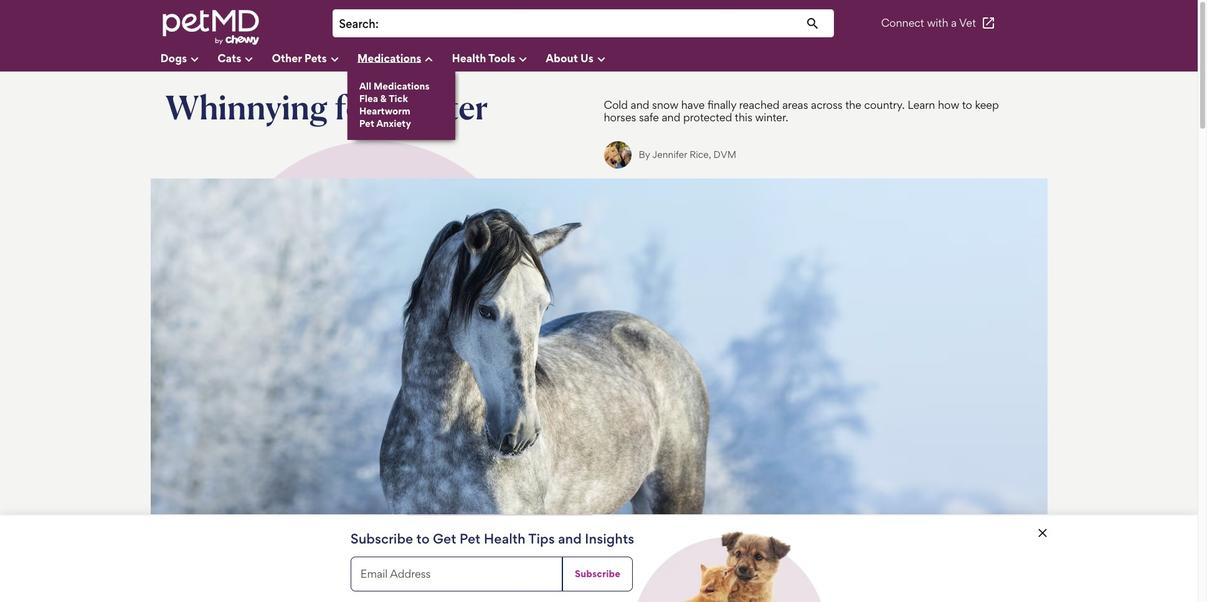 Task type: locate. For each thing, give the bounding box(es) containing it.
0 vertical spatial health
[[452, 51, 486, 64]]

tick
[[389, 93, 408, 105]]

pet right get
[[460, 531, 481, 548]]

close image
[[1035, 526, 1050, 541]]

subscribe down 'insights'
[[575, 569, 620, 581]]

to
[[962, 98, 972, 111], [416, 531, 430, 548]]

pet inside newsletter subscription element
[[460, 531, 481, 548]]

0 vertical spatial pet
[[359, 118, 374, 130]]

how
[[938, 98, 959, 111]]

connect with a vet
[[881, 16, 976, 30]]

connect
[[881, 16, 924, 30]]

about us
[[546, 51, 594, 64]]

connect with a vet button
[[881, 8, 996, 38]]

medications up the tick
[[374, 80, 430, 92]]

and right cold
[[631, 98, 649, 111]]

and
[[631, 98, 649, 111], [662, 111, 680, 124], [558, 531, 582, 548]]

rice,
[[690, 149, 711, 161]]

and right safe
[[662, 111, 680, 124]]

medications button
[[357, 47, 452, 72]]

whinnying for winter
[[165, 87, 488, 128]]

and right tips
[[558, 531, 582, 548]]

dogs
[[160, 51, 187, 64]]

subscribe
[[351, 531, 413, 548], [575, 569, 620, 581]]

medications
[[357, 51, 421, 64], [374, 80, 430, 92]]

learn
[[908, 98, 935, 111]]

1 vertical spatial to
[[416, 531, 430, 548]]

have
[[681, 98, 705, 111]]

insights
[[585, 531, 634, 548]]

0 horizontal spatial and
[[558, 531, 582, 548]]

heartworm
[[359, 105, 410, 117]]

pets
[[304, 51, 327, 64]]

get
[[433, 531, 456, 548]]

about us button
[[546, 47, 624, 72]]

0 horizontal spatial to
[[416, 531, 430, 548]]

0 vertical spatial for
[[335, 87, 378, 128]]

whinnying
[[165, 87, 328, 128]]

1 horizontal spatial to
[[962, 98, 972, 111]]

1 vertical spatial medications
[[374, 80, 430, 92]]

health left tools in the top left of the page
[[452, 51, 486, 64]]

for left &
[[335, 87, 378, 128]]

"cattitude"
[[289, 550, 387, 575]]

puppy and kitten hugging image
[[638, 526, 821, 603]]

subscribe inside button
[[575, 569, 620, 581]]

winter.
[[755, 111, 788, 124]]

1 horizontal spatial subscribe
[[575, 569, 620, 581]]

cats button
[[218, 47, 272, 72]]

to left get
[[416, 531, 430, 548]]

pet down heartworm
[[359, 118, 374, 130]]

us
[[581, 51, 594, 64]]

1 horizontal spatial pet
[[460, 531, 481, 548]]

to right how
[[962, 98, 972, 111]]

0 vertical spatial subscribe
[[351, 531, 413, 548]]

0 horizontal spatial for
[[257, 550, 284, 575]]

health left tips
[[484, 531, 526, 548]]

all medications flea & tick heartworm pet anxiety
[[359, 80, 430, 130]]

None text field
[[385, 16, 828, 32]]

to inside newsletter subscription element
[[416, 531, 430, 548]]

for
[[335, 87, 378, 128], [257, 550, 284, 575]]

keep
[[975, 98, 999, 111]]

1 vertical spatial pet
[[460, 531, 481, 548]]

reached
[[739, 98, 780, 111]]

medications inside dropdown button
[[357, 51, 421, 64]]

0 vertical spatial to
[[962, 98, 972, 111]]

none email field inside newsletter subscription element
[[351, 557, 562, 592]]

snow
[[652, 98, 678, 111]]

0 horizontal spatial subscribe
[[351, 531, 413, 548]]

subscribe up "cattitude"
[[351, 531, 413, 548]]

1 vertical spatial subscribe
[[575, 569, 620, 581]]

cold
[[604, 98, 628, 111]]

winter
[[385, 87, 488, 128]]

gratitude for "cattitude"
[[165, 550, 387, 575]]

1 vertical spatial health
[[484, 531, 526, 548]]

a
[[951, 16, 957, 30]]

dogs button
[[160, 47, 218, 72]]

pet
[[359, 118, 374, 130], [460, 531, 481, 548]]

flea
[[359, 93, 378, 105]]

0 horizontal spatial pet
[[359, 118, 374, 130]]

petmd home image
[[160, 8, 260, 46]]

&
[[380, 93, 387, 105]]

for right gratitude
[[257, 550, 284, 575]]

1 horizontal spatial for
[[335, 87, 378, 128]]

for for "cattitude"
[[257, 550, 284, 575]]

search :
[[339, 17, 379, 31]]

areas
[[782, 98, 808, 111]]

dvm
[[714, 149, 736, 161]]

medications up all medications link
[[357, 51, 421, 64]]

this
[[735, 111, 752, 124]]

other pets button
[[272, 47, 357, 72]]

None email field
[[351, 557, 562, 592]]

health tools
[[452, 51, 515, 64]]

0 vertical spatial medications
[[357, 51, 421, 64]]

health
[[452, 51, 486, 64], [484, 531, 526, 548]]

1 vertical spatial for
[[257, 550, 284, 575]]

subscribe for subscribe to get pet health tips and insights
[[351, 531, 413, 548]]

other pets
[[272, 51, 327, 64]]



Task type: vqa. For each thing, say whether or not it's contained in the screenshot.
Winter's for
yes



Task type: describe. For each thing, give the bounding box(es) containing it.
health inside newsletter subscription element
[[484, 531, 526, 548]]

heartworm link
[[359, 105, 430, 118]]

1 horizontal spatial and
[[631, 98, 649, 111]]

finally
[[708, 98, 736, 111]]

cats
[[218, 51, 241, 64]]

about
[[546, 51, 578, 64]]

subscribe to get pet health tips and insights
[[351, 531, 634, 548]]

flea & tick link
[[359, 93, 430, 105]]

jennifer rice, dvm image
[[604, 141, 631, 169]]

medications inside 'all medications flea & tick heartworm pet anxiety'
[[374, 80, 430, 92]]

newsletter subscription element
[[0, 516, 1198, 603]]

jennifer
[[652, 149, 687, 161]]

health inside popup button
[[452, 51, 486, 64]]

tips
[[528, 531, 555, 548]]

:
[[375, 17, 379, 31]]

anxiety
[[376, 118, 411, 130]]

and inside newsletter subscription element
[[558, 531, 582, 548]]

all medications link
[[359, 80, 430, 93]]

subscribe button
[[562, 557, 633, 592]]

to inside cold and snow have finally reached areas across the country. learn how to keep horses safe and protected this winter.
[[962, 98, 972, 111]]

the
[[845, 98, 861, 111]]

for for winter
[[335, 87, 378, 128]]

search
[[339, 17, 375, 31]]

tools
[[488, 51, 515, 64]]

country.
[[864, 98, 905, 111]]

protected
[[683, 111, 732, 124]]

all
[[359, 80, 371, 92]]

horses
[[604, 111, 636, 124]]

pet inside 'all medications flea & tick heartworm pet anxiety'
[[359, 118, 374, 130]]

vet
[[959, 16, 976, 30]]

with
[[927, 16, 948, 30]]

subscribe for subscribe
[[575, 569, 620, 581]]

by
[[639, 149, 650, 161]]

grey andalusian in the snow image
[[150, 179, 1047, 515]]

across
[[811, 98, 843, 111]]

gratitude
[[165, 550, 253, 575]]

safe
[[639, 111, 659, 124]]

cold and snow have finally reached areas across the country. learn how to keep horses safe and protected this winter.
[[604, 98, 999, 124]]

other
[[272, 51, 302, 64]]

health tools button
[[452, 47, 546, 72]]

pet anxiety link
[[359, 118, 430, 130]]

2 horizontal spatial and
[[662, 111, 680, 124]]

by jennifer rice, dvm
[[639, 149, 736, 161]]



